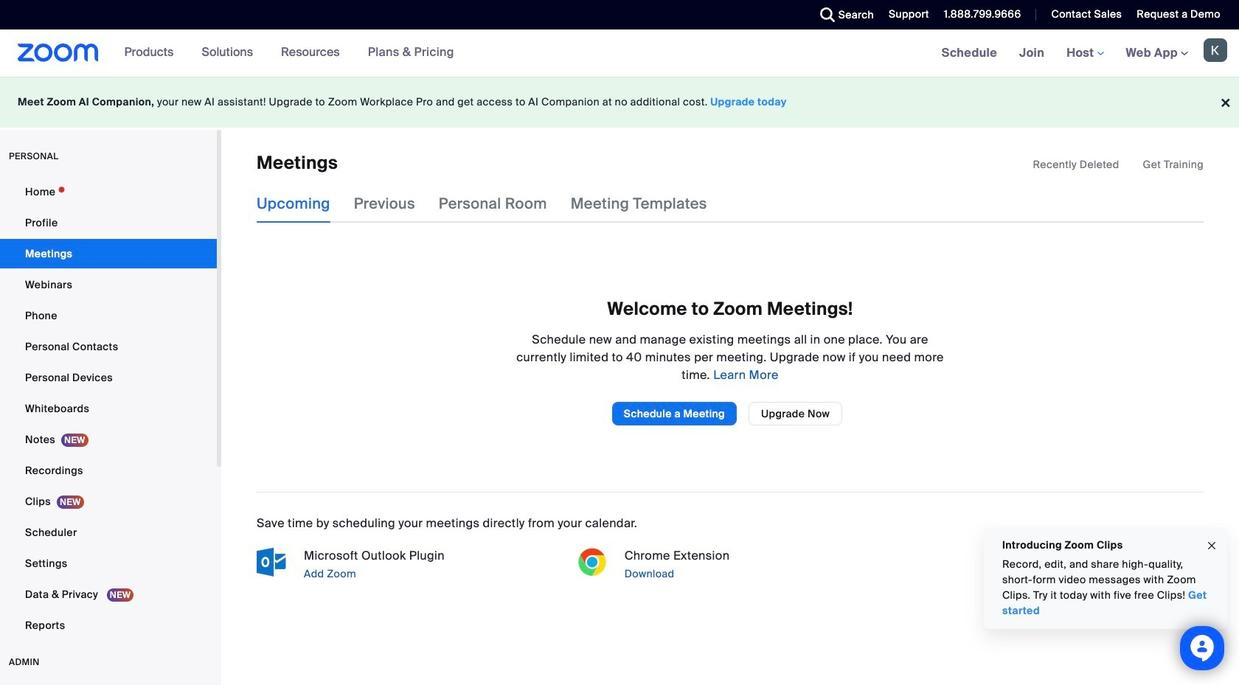 Task type: describe. For each thing, give the bounding box(es) containing it.
tabs of meeting tab list
[[257, 185, 731, 223]]

zoom logo image
[[18, 44, 99, 62]]



Task type: vqa. For each thing, say whether or not it's contained in the screenshot.
In Meeting icon
no



Task type: locate. For each thing, give the bounding box(es) containing it.
application
[[1033, 157, 1204, 172]]

meetings navigation
[[931, 30, 1240, 77]]

banner
[[0, 30, 1240, 77]]

product information navigation
[[113, 30, 465, 77]]

close image
[[1206, 538, 1218, 554]]

footer
[[0, 77, 1240, 128]]

personal menu menu
[[0, 177, 217, 642]]

profile picture image
[[1204, 38, 1228, 62]]



